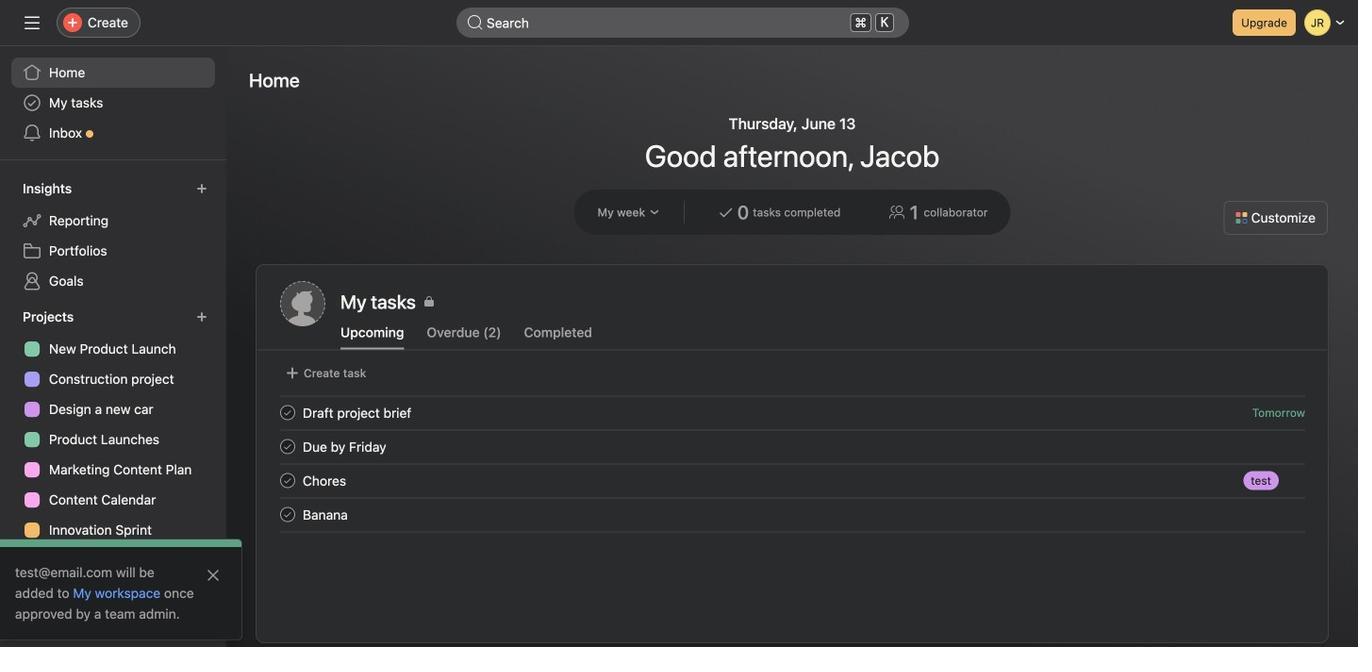 Task type: locate. For each thing, give the bounding box(es) containing it.
mark complete image for 2nd list item from the bottom of the page
[[276, 469, 299, 492]]

new insights image
[[196, 183, 208, 194]]

1 vertical spatial mark complete image
[[276, 469, 299, 492]]

0 vertical spatial mark complete image
[[276, 402, 299, 424]]

mark complete image
[[276, 402, 299, 424], [276, 503, 299, 526]]

projects element
[[0, 300, 226, 640]]

0 vertical spatial mark complete image
[[276, 435, 299, 458]]

4 mark complete checkbox from the top
[[276, 503, 299, 526]]

Mark complete checkbox
[[276, 402, 299, 424], [276, 435, 299, 458], [276, 469, 299, 492], [276, 503, 299, 526]]

insights element
[[0, 172, 226, 300]]

mark complete image
[[276, 435, 299, 458], [276, 469, 299, 492]]

1 vertical spatial mark complete image
[[276, 503, 299, 526]]

2 list item from the top
[[258, 430, 1329, 464]]

mark complete checkbox for 3rd list item from the bottom of the page
[[276, 435, 299, 458]]

mark complete checkbox for 1st list item from the bottom
[[276, 503, 299, 526]]

1 list item from the top
[[258, 396, 1329, 430]]

2 mark complete checkbox from the top
[[276, 435, 299, 458]]

4 list item from the top
[[258, 498, 1329, 532]]

3 mark complete checkbox from the top
[[276, 469, 299, 492]]

hide sidebar image
[[25, 15, 40, 30]]

1 mark complete checkbox from the top
[[276, 402, 299, 424]]

None field
[[457, 8, 910, 38]]

1 mark complete image from the top
[[276, 435, 299, 458]]

list item
[[258, 396, 1329, 430], [258, 430, 1329, 464], [258, 464, 1329, 498], [258, 498, 1329, 532]]

2 mark complete image from the top
[[276, 469, 299, 492]]



Task type: vqa. For each thing, say whether or not it's contained in the screenshot.
'TOOLTIP' at the right
no



Task type: describe. For each thing, give the bounding box(es) containing it.
add profile photo image
[[280, 281, 326, 326]]

mark complete checkbox for 2nd list item from the bottom of the page
[[276, 469, 299, 492]]

isinverse image
[[468, 15, 483, 30]]

1 mark complete image from the top
[[276, 402, 299, 424]]

3 list item from the top
[[258, 464, 1329, 498]]

new project or portfolio image
[[196, 311, 208, 323]]

mark complete image for 3rd list item from the bottom of the page
[[276, 435, 299, 458]]

global element
[[0, 46, 226, 159]]

close image
[[206, 568, 221, 583]]

Search tasks, projects, and more text field
[[457, 8, 910, 38]]

mark complete checkbox for fourth list item from the bottom of the page
[[276, 402, 299, 424]]

2 mark complete image from the top
[[276, 503, 299, 526]]



